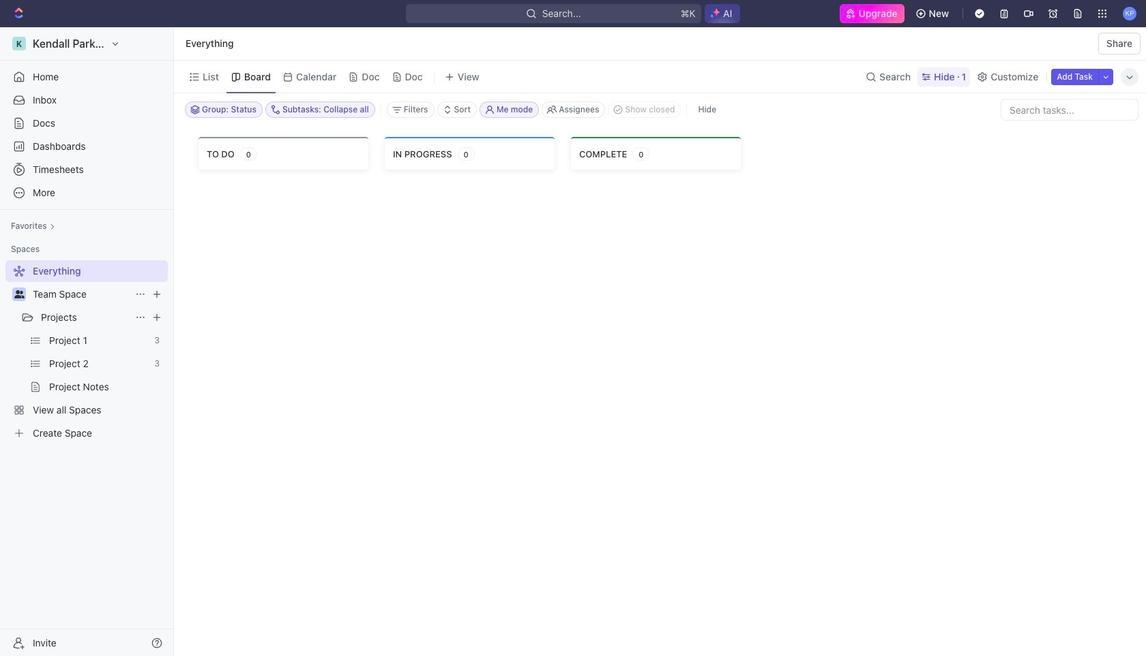 Task type: locate. For each thing, give the bounding box(es) containing it.
tree
[[5, 261, 168, 445]]

sidebar navigation
[[0, 27, 177, 657]]



Task type: vqa. For each thing, say whether or not it's contained in the screenshot.
Kendall Parks's Workspace, , element
yes



Task type: describe. For each thing, give the bounding box(es) containing it.
tree inside sidebar navigation
[[5, 261, 168, 445]]

Search tasks... text field
[[1001, 100, 1138, 120]]

kendall parks's workspace, , element
[[12, 37, 26, 50]]

user group image
[[14, 291, 24, 299]]



